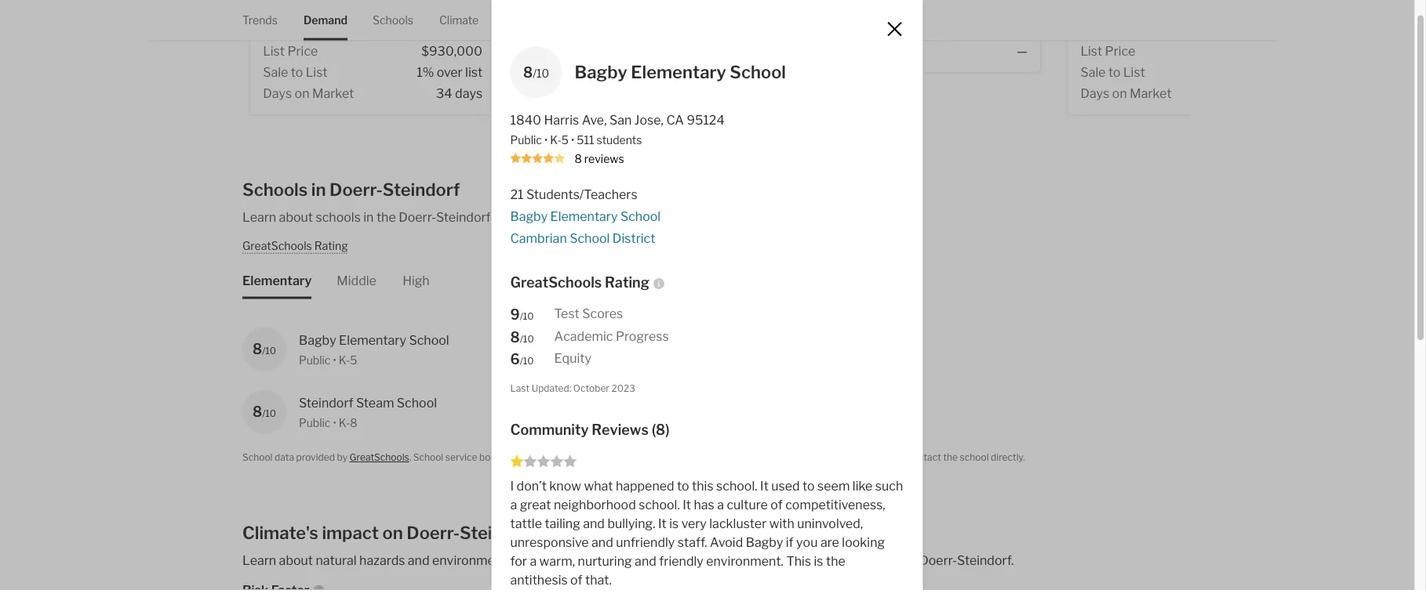 Task type: vqa. For each thing, say whether or not it's contained in the screenshot.
1st "over" from right
yes



Task type: locate. For each thing, give the bounding box(es) containing it.
k- up steindorf steam school public • k-8 on the bottom left of page
[[339, 354, 350, 367]]

0 horizontal spatial 5
[[350, 354, 357, 367]]

housing
[[541, 523, 606, 544]]

over right 17%
[[710, 64, 735, 80]]

95124 for 2881 meridian ave #202, san jose, ca 95124
[[432, 13, 461, 24]]

0 horizontal spatial for
[[510, 554, 527, 570]]

last updated: october 2023
[[510, 383, 636, 395]]

1 market from the left
[[312, 86, 354, 101]]

san
[[374, 13, 391, 24], [887, 13, 903, 24], [610, 112, 632, 128]]

0 horizontal spatial 95124
[[432, 13, 461, 24]]

1 horizontal spatial days on market
[[536, 86, 627, 101]]

0 vertical spatial schools
[[373, 13, 414, 27]]

k- inside 'bagby elementary school public • k-5'
[[339, 354, 350, 367]]

days inside list price sale to list days on market
[[1081, 86, 1110, 101]]

school up "district"
[[621, 209, 661, 224]]

enrollment
[[754, 452, 801, 464]]

#202,
[[347, 13, 372, 24]]

1 price from the left
[[288, 43, 318, 58]]

21 students/teachers bagby elementary school cambrian school district
[[510, 187, 661, 246]]

2 horizontal spatial the
[[944, 452, 958, 464]]

as
[[636, 452, 646, 464], [583, 553, 597, 568]]

1 horizontal spatial in
[[364, 210, 374, 225]]

updated:
[[532, 383, 572, 395]]

a up antithesis
[[530, 554, 537, 570]]

list
[[465, 64, 483, 80], [738, 64, 755, 80]]

2 vertical spatial public
[[299, 417, 331, 430]]

in right "schools"
[[364, 210, 374, 225]]

jose, right dr, at the top of page
[[905, 13, 927, 24]]

1 horizontal spatial 5
[[562, 133, 569, 147]]

used right the be
[[612, 452, 634, 464]]

bagby down 'elementary' element
[[299, 333, 336, 348]]

learn for learn about natural hazards and environmental risks, such as floods, fires, wind, and heat that      could impact homes in doerr-steindorf.
[[242, 553, 276, 568]]

1 horizontal spatial the
[[826, 554, 846, 570]]

trends
[[242, 13, 278, 27]]

for right eligibility
[[844, 452, 857, 464]]

and down climate's impact on doerr-steindorf housing on the bottom
[[408, 553, 430, 568]]

1 vertical spatial for
[[510, 554, 527, 570]]

511 down scores
[[606, 333, 626, 348]]

1 horizontal spatial market
[[585, 86, 627, 101]]

schools in doerr-steindorf
[[242, 179, 460, 201]]

sale inside list price sale to list days on market
[[1081, 64, 1106, 80]]

1 horizontal spatial over
[[710, 64, 735, 80]]

0 horizontal spatial impact
[[322, 523, 379, 544]]

such right like at the bottom of the page
[[876, 479, 903, 494]]

public inside steindorf steam school public • k-8
[[299, 417, 331, 430]]

steindorf steam school public • k-8
[[299, 396, 437, 430]]

1 vertical spatial 5
[[350, 354, 357, 367]]

1 vertical spatial greatschools rating
[[510, 274, 650, 291]]

list price up "harris"
[[536, 43, 591, 58]]

5 inside 'bagby elementary school public • k-5'
[[350, 354, 357, 367]]

high
[[403, 273, 430, 289]]

1 horizontal spatial for
[[844, 452, 857, 464]]

1 horizontal spatial 511
[[606, 333, 626, 348]]

public up provided
[[299, 417, 331, 430]]

rating down "schools"
[[315, 239, 348, 253]]

bagby inside 21 students/teachers bagby elementary school cambrian school district
[[510, 209, 548, 224]]

public down 1840
[[510, 133, 542, 147]]

0 horizontal spatial jose,
[[393, 13, 415, 24]]

•
[[545, 133, 548, 147], [571, 133, 575, 147], [333, 354, 337, 367], [333, 417, 337, 430]]

ave
[[328, 13, 345, 24]]

2 vertical spatial the
[[826, 554, 846, 570]]

1 sale from the left
[[263, 64, 288, 80]]

for
[[844, 452, 857, 464], [510, 554, 527, 570]]

this
[[692, 479, 714, 494]]

greatschools
[[242, 239, 312, 253], [510, 274, 602, 291], [350, 452, 409, 464]]

academic progress
[[554, 329, 669, 344]]

1 horizontal spatial san
[[610, 112, 632, 128]]

1 horizontal spatial such
[[876, 479, 903, 494]]

elementary inside 21 students/teachers bagby elementary school cambrian school district
[[551, 209, 618, 224]]

0 vertical spatial k-
[[550, 133, 562, 147]]

over down $930,000
[[437, 64, 463, 80]]

learn up 'elementary' element
[[242, 210, 276, 225]]

0 horizontal spatial of
[[571, 573, 583, 589]]

0 horizontal spatial as
[[583, 553, 597, 568]]

risks,
[[520, 553, 550, 568]]

2 horizontal spatial greatschools
[[510, 274, 602, 291]]

for up antithesis
[[510, 554, 527, 570]]

0 vertical spatial used
[[612, 452, 634, 464]]

k- up by
[[339, 417, 350, 430]]

are inside i don't know what happened to this school. it used to seem like such a great neighborhood school. it has a culture of competitiveness, tattle tailing and bullying. it is very lackluster with uninvolved, unresponsive and unfriendly staff. avoid bagby if you are looking for a warm, nurturing and friendly environment. this is the antithesis of that.
[[821, 536, 840, 551]]

2 list price from the left
[[536, 43, 591, 58]]

1 horizontal spatial sale
[[536, 64, 561, 80]]

/10 up 6 /10
[[520, 333, 534, 345]]

school. up culture
[[717, 479, 758, 494]]

meridian
[[288, 13, 326, 24]]

1 horizontal spatial jose,
[[635, 112, 664, 128]]

0 vertical spatial 5
[[562, 133, 569, 147]]

greatschools right by
[[350, 452, 409, 464]]

17%
[[682, 64, 707, 80]]

1 vertical spatial the
[[944, 452, 958, 464]]

of left that.
[[571, 573, 583, 589]]

public inside 'bagby elementary school public • k-5'
[[299, 354, 331, 367]]

2 horizontal spatial jose,
[[905, 13, 927, 24]]

95124 inside 1840 harris ave, san jose, ca 95124 public • k-5 • 511 students
[[687, 112, 725, 128]]

this
[[787, 554, 812, 570]]

1 list from the left
[[465, 64, 483, 80]]

0 horizontal spatial days
[[263, 86, 292, 101]]

the down schools in doerr-steindorf
[[377, 210, 396, 225]]

0 horizontal spatial it
[[658, 517, 667, 532]]

0 vertical spatial such
[[876, 479, 903, 494]]

sale to list
[[263, 64, 328, 80], [536, 64, 600, 80]]

such down unresponsive in the left bottom of the page
[[553, 553, 581, 568]]

2 sale from the left
[[536, 64, 561, 80]]

schools
[[373, 13, 414, 27], [242, 179, 308, 201]]

2 learn from the top
[[242, 553, 276, 568]]

list price down the 2881
[[263, 43, 318, 58]]

1 horizontal spatial school.
[[717, 479, 758, 494]]

greatschools rating inside "bagby elementary school" dialog
[[510, 274, 650, 291]]

bagby elementary school button
[[299, 331, 515, 350]]

rating up scores
[[605, 274, 650, 291]]

2 list from the left
[[738, 64, 755, 80]]

the
[[377, 210, 396, 225], [944, 452, 958, 464], [826, 554, 846, 570]]

2 days from the left
[[536, 86, 565, 101]]

greatschools up test
[[510, 274, 602, 291]]

verify
[[727, 452, 752, 464]]

such
[[876, 479, 903, 494], [553, 553, 581, 568]]

public inside 1840 harris ave, san jose, ca 95124 public • k-5 • 511 students
[[510, 133, 542, 147]]

0 horizontal spatial the
[[377, 210, 396, 225]]

5 up steam
[[350, 354, 357, 367]]

1 horizontal spatial rating
[[605, 274, 650, 291]]

boundaries
[[480, 452, 529, 464]]

1 vertical spatial such
[[553, 553, 581, 568]]

• down "harris"
[[571, 133, 575, 147]]

0 vertical spatial are
[[531, 452, 545, 464]]

rating
[[315, 239, 348, 253], [605, 274, 650, 291]]

harris
[[544, 112, 579, 128]]

)
[[666, 421, 670, 438]]

is right this
[[814, 554, 824, 570]]

ca
[[417, 13, 430, 24], [929, 13, 943, 24], [667, 112, 684, 128]]

academic
[[554, 329, 613, 344]]

6 /10
[[510, 351, 534, 368]]

sale to list up "harris"
[[536, 64, 600, 80]]

k- inside 1840 harris ave, san jose, ca 95124 public • k-5 • 511 students
[[550, 133, 562, 147]]

3 days from the left
[[1081, 86, 1110, 101]]

school down bagby elementary school link
[[570, 231, 610, 246]]

steindorf
[[383, 179, 460, 201], [436, 210, 491, 225], [299, 396, 354, 411], [460, 523, 537, 544]]

1 about from the top
[[279, 210, 313, 225]]

0 horizontal spatial are
[[531, 452, 545, 464]]

test scores
[[554, 306, 623, 321]]

and down the avoid
[[706, 553, 728, 568]]

/10 for equity
[[520, 356, 534, 367]]

with
[[770, 517, 795, 532]]

ca down bagby elementary school
[[667, 112, 684, 128]]

price inside list price sale to list days on market
[[1105, 43, 1136, 58]]

/10 left test
[[520, 311, 534, 322]]

511 inside 1840 harris ave, san jose, ca 95124 public • k-5 • 511 students
[[577, 133, 594, 147]]

dr,
[[873, 13, 885, 24]]

climate's impact on doerr-steindorf housing
[[242, 523, 606, 544]]

that.
[[585, 573, 612, 589]]

days on market down meridian
[[263, 86, 354, 101]]

about down climate's
[[279, 553, 313, 568]]

schools for schools
[[373, 13, 414, 27]]

of up with
[[771, 498, 783, 513]]

0 horizontal spatial over
[[437, 64, 463, 80]]

bagby inside 'bagby elementary school public • k-5'
[[299, 333, 336, 348]]

0 horizontal spatial sale
[[263, 64, 288, 80]]

are down uninvolved,
[[821, 536, 840, 551]]

about for natural
[[279, 553, 313, 568]]

school down high at the top of the page
[[409, 333, 449, 348]]

0 horizontal spatial san
[[374, 13, 391, 24]]

0 horizontal spatial price
[[288, 43, 318, 58]]

k- down "harris"
[[550, 133, 562, 147]]

0 horizontal spatial list price
[[263, 43, 318, 58]]

0 vertical spatial the
[[377, 210, 396, 225]]

are left intended
[[531, 452, 545, 464]]

days
[[263, 86, 292, 101], [536, 86, 565, 101], [1081, 86, 1110, 101]]

as up that.
[[583, 553, 597, 568]]

2 horizontal spatial sale
[[1081, 64, 1106, 80]]

san right dr, at the top of page
[[887, 13, 903, 24]]

1 horizontal spatial it
[[683, 498, 691, 513]]

market
[[312, 86, 354, 101], [585, 86, 627, 101], [1130, 86, 1172, 101]]

1 horizontal spatial price
[[560, 43, 591, 58]]

greatschools inside "bagby elementary school" dialog
[[510, 274, 602, 291]]

1 vertical spatial of
[[571, 573, 583, 589]]

1 vertical spatial 511
[[606, 333, 626, 348]]

san right #202,
[[374, 13, 391, 24]]

steindorf steam school button
[[299, 394, 515, 413]]

2 horizontal spatial 95124
[[945, 13, 973, 24]]

1 sale to list from the left
[[263, 64, 328, 80]]

used down enrollment
[[772, 479, 800, 494]]

2 horizontal spatial days
[[1081, 86, 1110, 101]]

it up unfriendly
[[658, 517, 667, 532]]

i don't know what happened to this school. it used to seem like such a great neighborhood school. it has a culture of competitiveness, tattle tailing and bullying. it is very lackluster with uninvolved, unresponsive and unfriendly staff. avoid bagby if you are looking for a warm, nurturing and friendly environment. this is the antithesis of that.
[[510, 479, 903, 589]]

1 vertical spatial is
[[814, 554, 824, 570]]

doerr- up environmental
[[407, 523, 460, 544]]

1 horizontal spatial used
[[772, 479, 800, 494]]

public for bagby elementary school
[[299, 354, 331, 367]]

0 horizontal spatial days on market
[[263, 86, 354, 101]]

school. down happened
[[639, 498, 680, 513]]

steindorf left "area" on the left top
[[436, 210, 491, 225]]

floods,
[[599, 553, 639, 568]]

greatschools rating up 'elementary' element
[[242, 239, 348, 253]]

jose,
[[393, 13, 415, 24], [905, 13, 927, 24], [635, 112, 664, 128]]

ca right dr, at the top of page
[[929, 13, 943, 24]]

jose, up students
[[635, 112, 664, 128]]

0 horizontal spatial schools
[[242, 179, 308, 201]]

0 horizontal spatial school.
[[639, 498, 680, 513]]

/10 inside 9 /10
[[520, 311, 534, 322]]

8 /10 up data
[[253, 404, 276, 421]]

1 vertical spatial are
[[821, 536, 840, 551]]

climate's
[[242, 523, 318, 544]]

2 horizontal spatial market
[[1130, 86, 1172, 101]]

used inside i don't know what happened to this school. it used to seem like such a great neighborhood school. it has a culture of competitiveness, tattle tailing and bullying. it is very lackluster with uninvolved, unresponsive and unfriendly staff. avoid bagby if you are looking for a warm, nurturing and friendly environment. this is the antithesis of that.
[[772, 479, 800, 494]]

1 horizontal spatial greatschools
[[350, 452, 409, 464]]

0 vertical spatial greatschools
[[242, 239, 312, 253]]

public
[[510, 133, 542, 147], [299, 354, 331, 367], [299, 417, 331, 430]]

days on market up ave,
[[536, 86, 627, 101]]

it up culture
[[760, 479, 769, 494]]

2 about from the top
[[279, 553, 313, 568]]

2881
[[263, 13, 286, 24]]

school right steam
[[397, 396, 437, 411]]

climate link
[[439, 0, 479, 40]]

steindorf inside steindorf steam school public • k-8
[[299, 396, 354, 411]]

0 vertical spatial as
[[636, 452, 646, 464]]

1 vertical spatial in
[[364, 210, 374, 225]]

1 horizontal spatial is
[[814, 554, 824, 570]]

2 sale to list from the left
[[536, 64, 600, 80]]

8 /10
[[523, 64, 549, 81], [510, 329, 534, 346], [253, 341, 276, 358], [253, 404, 276, 421]]

1 vertical spatial schools
[[242, 179, 308, 201]]

san for #202,
[[374, 13, 391, 24]]

list for 1% over list
[[465, 64, 483, 80]]

san up students
[[610, 112, 632, 128]]

list right 17%
[[738, 64, 755, 80]]

2 over from the left
[[710, 64, 735, 80]]

steindorf left steam
[[299, 396, 354, 411]]

steindorf up learn about schools in the doerr-steindorf area
[[383, 179, 460, 201]]

1 horizontal spatial list
[[738, 64, 755, 80]]

community
[[510, 421, 589, 438]]

sale to list down meridian
[[263, 64, 328, 80]]

as left reference
[[636, 452, 646, 464]]

used
[[612, 452, 634, 464], [772, 479, 800, 494]]

0 vertical spatial 511
[[577, 133, 594, 147]]

impact
[[322, 523, 379, 544], [821, 553, 862, 568]]

0 vertical spatial in
[[311, 179, 326, 201]]

about left "schools"
[[279, 210, 313, 225]]

0 horizontal spatial list
[[465, 64, 483, 80]]

public up steindorf steam school public • k-8 on the bottom left of page
[[299, 354, 331, 367]]

0 horizontal spatial is
[[670, 517, 679, 532]]

511 down ave,
[[577, 133, 594, 147]]

3 market from the left
[[1130, 86, 1172, 101]]

elementary inside 'bagby elementary school public • k-5'
[[339, 333, 406, 348]]

• up provided
[[333, 417, 337, 430]]

1 vertical spatial about
[[279, 553, 313, 568]]

k- inside steindorf steam school public • k-8
[[339, 417, 350, 430]]

1 learn from the top
[[242, 210, 276, 225]]

be
[[599, 452, 610, 464]]

on inside list price sale to list days on market
[[1113, 86, 1128, 101]]

and
[[583, 517, 605, 532], [592, 536, 613, 551], [408, 553, 430, 568], [706, 553, 728, 568], [635, 554, 657, 570]]

uninvolved,
[[798, 517, 863, 532]]

0 vertical spatial greatschools rating
[[242, 239, 348, 253]]

list
[[263, 43, 285, 58], [536, 43, 557, 58], [1081, 43, 1103, 58], [306, 64, 328, 80], [578, 64, 600, 80], [1124, 64, 1146, 80]]

staff.
[[678, 536, 708, 551]]

contact
[[908, 452, 942, 464]]

1 vertical spatial used
[[772, 479, 800, 494]]

learn about natural hazards and environmental risks, such as floods, fires, wind, and heat that      could impact homes in doerr-steindorf.
[[242, 553, 1014, 568]]

3 sale from the left
[[1081, 64, 1106, 80]]

1 horizontal spatial greatschools rating
[[510, 274, 650, 291]]

it left the has on the bottom of page
[[683, 498, 691, 513]]

over
[[437, 64, 463, 80], [710, 64, 735, 80]]

1 vertical spatial learn
[[242, 553, 276, 568]]

2 horizontal spatial price
[[1105, 43, 1136, 58]]

is left very
[[670, 517, 679, 532]]

about for schools
[[279, 210, 313, 225]]

/10 inside 6 /10
[[520, 356, 534, 367]]

it
[[760, 479, 769, 494], [683, 498, 691, 513], [658, 517, 667, 532]]

0 vertical spatial is
[[670, 517, 679, 532]]

1 over from the left
[[437, 64, 463, 80]]

1 horizontal spatial of
[[771, 498, 783, 513]]

rating 4.0 out of 5 element
[[510, 151, 565, 164]]

such inside i don't know what happened to this school. it used to seem like such a great neighborhood school. it has a culture of competitiveness, tattle tailing and bullying. it is very lackluster with uninvolved, unresponsive and unfriendly staff. avoid bagby if you are looking for a warm, nurturing and friendly environment. this is the antithesis of that.
[[876, 479, 903, 494]]

community reviews ( 8 )
[[510, 421, 670, 438]]

1 horizontal spatial list price
[[536, 43, 591, 58]]

3 price from the left
[[1105, 43, 1136, 58]]

the down looking on the right bottom of the page
[[826, 554, 846, 570]]

/10 up 1840
[[533, 67, 549, 80]]

1 vertical spatial k-
[[339, 354, 350, 367]]

95124 for 2630 hill park dr, san jose, ca 95124
[[945, 13, 973, 24]]

park
[[850, 13, 871, 24]]

bagby up that
[[746, 536, 783, 551]]

impact up natural in the bottom of the page
[[322, 523, 379, 544]]

is
[[670, 517, 679, 532], [814, 554, 824, 570]]

steam
[[356, 396, 394, 411]]

learn for learn about schools in the doerr-steindorf area
[[242, 210, 276, 225]]

5 down "harris"
[[562, 133, 569, 147]]

middle
[[337, 273, 377, 289]]

jose, right #202,
[[393, 13, 415, 24]]

1 horizontal spatial days
[[536, 86, 565, 101]]

1 horizontal spatial 95124
[[687, 112, 725, 128]]

a left the property,
[[859, 452, 864, 464]]

greatschools rating up the test scores
[[510, 274, 650, 291]]

rating inside "bagby elementary school" dialog
[[605, 274, 650, 291]]

the left school
[[944, 452, 958, 464]]

1 vertical spatial rating
[[605, 274, 650, 291]]

demand
[[304, 13, 348, 27]]

0 vertical spatial impact
[[322, 523, 379, 544]]

competitiveness,
[[786, 498, 886, 513]]

• up steindorf steam school public • k-8 on the bottom left of page
[[333, 354, 337, 367]]

ca right schools link
[[417, 13, 430, 24]]

9
[[510, 306, 520, 323]]

learn down climate's
[[242, 553, 276, 568]]

jose, inside 1840 harris ave, san jose, ca 95124 public • k-5 • 511 students
[[635, 112, 664, 128]]

2 vertical spatial k-
[[339, 417, 350, 430]]

0 vertical spatial of
[[771, 498, 783, 513]]

sale for 17% over list
[[536, 64, 561, 80]]

0 vertical spatial learn
[[242, 210, 276, 225]]

to
[[291, 64, 303, 80], [564, 64, 576, 80], [1109, 64, 1121, 80], [588, 452, 597, 464], [677, 479, 690, 494], [803, 479, 815, 494]]

school
[[960, 452, 989, 464]]

unfriendly
[[616, 536, 675, 551]]

high element
[[403, 254, 430, 299]]

/10 for academic progress
[[520, 333, 534, 345]]

greatschools up 'elementary' element
[[242, 239, 312, 253]]



Task type: describe. For each thing, give the bounding box(es) containing it.
2023
[[612, 383, 636, 395]]

data
[[275, 452, 294, 464]]

/10 up data
[[262, 408, 276, 420]]

(
[[652, 421, 656, 438]]

avoid
[[710, 536, 743, 551]]

/10 for bagby elementary school
[[533, 67, 549, 80]]

the inside i don't know what happened to this school. it used to seem like such a great neighborhood school. it has a culture of competitiveness, tattle tailing and bullying. it is very lackluster with uninvolved, unresponsive and unfriendly staff. avoid bagby if you are looking for a warm, nurturing and friendly environment. this is the antithesis of that.
[[826, 554, 846, 570]]

jose, for dr,
[[905, 13, 927, 24]]

service
[[446, 452, 477, 464]]

lackluster
[[710, 517, 767, 532]]

elementary element
[[242, 254, 312, 299]]

/10 for test scores
[[520, 311, 534, 322]]

8 /10 up 1840
[[523, 64, 549, 81]]

san inside 1840 harris ave, san jose, ca 95124 public • k-5 • 511 students
[[610, 112, 632, 128]]

1%
[[417, 64, 434, 80]]

for inside i don't know what happened to this school. it used to seem like such a great neighborhood school. it has a culture of competitiveness, tattle tailing and bullying. it is very lackluster with uninvolved, unresponsive and unfriendly staff. avoid bagby if you are looking for a warm, nurturing and friendly environment. this is the antithesis of that.
[[510, 554, 527, 570]]

tattle
[[510, 517, 542, 532]]

what
[[584, 479, 613, 494]]

equity
[[554, 351, 592, 366]]

could
[[786, 553, 818, 568]]

cambrian
[[510, 231, 567, 246]]

1840 harris ave, san jose, ca 95124 public • k-5 • 511 students
[[510, 112, 725, 147]]

homes
[[864, 553, 904, 568]]

area
[[494, 210, 519, 225]]

and down neighborhood
[[583, 517, 605, 532]]

environmental
[[432, 553, 517, 568]]

antithesis
[[510, 573, 568, 589]]

scores
[[582, 306, 623, 321]]

school inside steindorf steam school public • k-8
[[397, 396, 437, 411]]

trends link
[[242, 0, 278, 40]]

1 days on market from the left
[[263, 86, 354, 101]]

progress
[[616, 329, 669, 344]]

8 inside steindorf steam school public • k-8
[[350, 417, 358, 430]]

9 /10
[[510, 306, 534, 323]]

steindorf up environmental
[[460, 523, 537, 544]]

2 vertical spatial it
[[658, 517, 667, 532]]

bagby elementary school
[[575, 62, 786, 83]]

1 vertical spatial school.
[[639, 498, 680, 513]]

1 days from the left
[[263, 86, 292, 101]]

school left data
[[242, 452, 273, 464]]

ca inside 1840 harris ave, san jose, ca 95124 public • k-5 • 511 students
[[667, 112, 684, 128]]

• inside steindorf steam school public • k-8
[[333, 417, 337, 430]]

1 list price from the left
[[263, 43, 318, 58]]

0 horizontal spatial used
[[612, 452, 634, 464]]

0 vertical spatial it
[[760, 479, 769, 494]]

1 horizontal spatial as
[[636, 452, 646, 464]]

hazards
[[360, 553, 405, 568]]

to inside list price sale to list days on market
[[1109, 64, 1121, 80]]

tailing
[[545, 517, 581, 532]]

list price sale to list days on market
[[1081, 43, 1172, 101]]

warm,
[[540, 554, 575, 570]]

doerr- up the high element
[[399, 210, 436, 225]]

34
[[436, 86, 453, 101]]

bagby elementary school dialog
[[492, 0, 923, 591]]

neighborhood
[[554, 498, 636, 513]]

0 horizontal spatial greatschools
[[242, 239, 312, 253]]

0 horizontal spatial such
[[553, 553, 581, 568]]

/10 down 'elementary' element
[[262, 345, 276, 357]]

list for 17% over list
[[738, 64, 755, 80]]

8 /10 down 'elementary' element
[[253, 341, 276, 358]]

school right 17%
[[730, 62, 786, 83]]

• inside 'bagby elementary school public • k-5'
[[333, 354, 337, 367]]

bagby elementary school link
[[510, 209, 661, 227]]

students/teachers
[[527, 187, 638, 202]]

1 vertical spatial impact
[[821, 553, 862, 568]]

seem
[[818, 479, 850, 494]]

san for dr,
[[887, 13, 903, 24]]

if
[[786, 536, 794, 551]]

0 vertical spatial school.
[[717, 479, 758, 494]]

sale to list for 17% over list
[[536, 64, 600, 80]]

i
[[510, 479, 514, 494]]

district
[[613, 231, 656, 246]]

public for steindorf steam school
[[299, 417, 331, 430]]

reviews
[[592, 421, 649, 438]]

you
[[797, 536, 818, 551]]

k- for steindorf steam school
[[339, 417, 350, 430]]

know
[[550, 479, 581, 494]]

$930,000
[[422, 43, 483, 58]]

schools link
[[373, 0, 414, 40]]

schools for schools in doerr-steindorf
[[242, 179, 308, 201]]

that
[[760, 553, 784, 568]]

bagby up ave,
[[575, 62, 628, 83]]

and up nurturing
[[592, 536, 613, 551]]

great
[[520, 498, 551, 513]]

last
[[510, 383, 530, 395]]

provided
[[296, 452, 335, 464]]

fires,
[[641, 553, 670, 568]]

unresponsive
[[510, 536, 589, 551]]

hill
[[835, 13, 848, 24]]

doerr- right homes
[[920, 553, 957, 568]]

and down unfriendly
[[635, 554, 657, 570]]

1% over list
[[417, 64, 483, 80]]

0 vertical spatial for
[[844, 452, 857, 464]]

has
[[694, 498, 715, 513]]

nurturing
[[578, 554, 632, 570]]

days
[[455, 86, 483, 101]]

school data provided by greatschools . school service boundaries are intended to be used as reference only. to verify enrollment eligibility for a property, contact the school directly.
[[242, 452, 1025, 464]]

bullying.
[[608, 517, 656, 532]]

culture
[[727, 498, 768, 513]]

school right .
[[413, 452, 444, 464]]

to
[[714, 452, 725, 464]]

bagby inside i don't know what happened to this school. it used to seem like such a great neighborhood school. it has a culture of competitiveness, tattle tailing and bullying. it is very lackluster with uninvolved, unresponsive and unfriendly staff. avoid bagby if you are looking for a warm, nurturing and friendly environment. this is the antithesis of that.
[[746, 536, 783, 551]]

—
[[1017, 43, 1028, 58]]

2 days on market from the left
[[536, 86, 627, 101]]

ave,
[[582, 112, 607, 128]]

sale to list for 1% over list
[[263, 64, 328, 80]]

8 /10 up 6 /10
[[510, 329, 534, 346]]

0 vertical spatial rating
[[315, 239, 348, 253]]

market inside list price sale to list days on market
[[1130, 86, 1172, 101]]

ca for 2881 meridian ave #202, san jose, ca 95124
[[417, 13, 430, 24]]

1 vertical spatial as
[[583, 553, 597, 568]]

students
[[597, 133, 642, 147]]

0 horizontal spatial greatschools rating
[[242, 239, 348, 253]]

property,
[[866, 452, 906, 464]]

reviews
[[585, 152, 624, 165]]

a right the has on the bottom of page
[[717, 498, 724, 513]]

6
[[510, 351, 520, 368]]

2630 hill park dr, san jose, ca 95124
[[808, 13, 973, 24]]

• up rating 4.0 out of 5 element at top left
[[545, 133, 548, 147]]

2 price from the left
[[560, 43, 591, 58]]

2 vertical spatial in
[[907, 553, 917, 568]]

2 vertical spatial greatschools
[[350, 452, 409, 464]]

like
[[853, 479, 873, 494]]

over for 17%
[[710, 64, 735, 80]]

october
[[574, 383, 610, 395]]

5 inside 1840 harris ave, san jose, ca 95124 public • k-5 • 511 students
[[562, 133, 569, 147]]

by
[[337, 452, 348, 464]]

over for 1%
[[437, 64, 463, 80]]

climate
[[439, 13, 479, 27]]

school inside 'bagby elementary school public • k-5'
[[409, 333, 449, 348]]

a down i
[[510, 498, 517, 513]]

1840
[[510, 112, 542, 128]]

k- for bagby elementary school
[[339, 354, 350, 367]]

2 market from the left
[[585, 86, 627, 101]]

1 vertical spatial it
[[683, 498, 691, 513]]

test
[[554, 306, 580, 321]]

friendly
[[659, 554, 704, 570]]

doerr- up "schools"
[[330, 179, 383, 201]]

sale for 1% over list
[[263, 64, 288, 80]]

jose, for #202,
[[393, 13, 415, 24]]

ca for 2630 hill park dr, san jose, ca 95124
[[929, 13, 943, 24]]

demand link
[[304, 0, 348, 40]]

middle element
[[337, 254, 377, 299]]

wind,
[[673, 553, 703, 568]]

schools
[[316, 210, 361, 225]]

bagby elementary school public • k-5
[[299, 333, 449, 367]]

34 days
[[436, 86, 483, 101]]

greatschools link
[[350, 452, 409, 464]]

directly.
[[991, 452, 1025, 464]]



